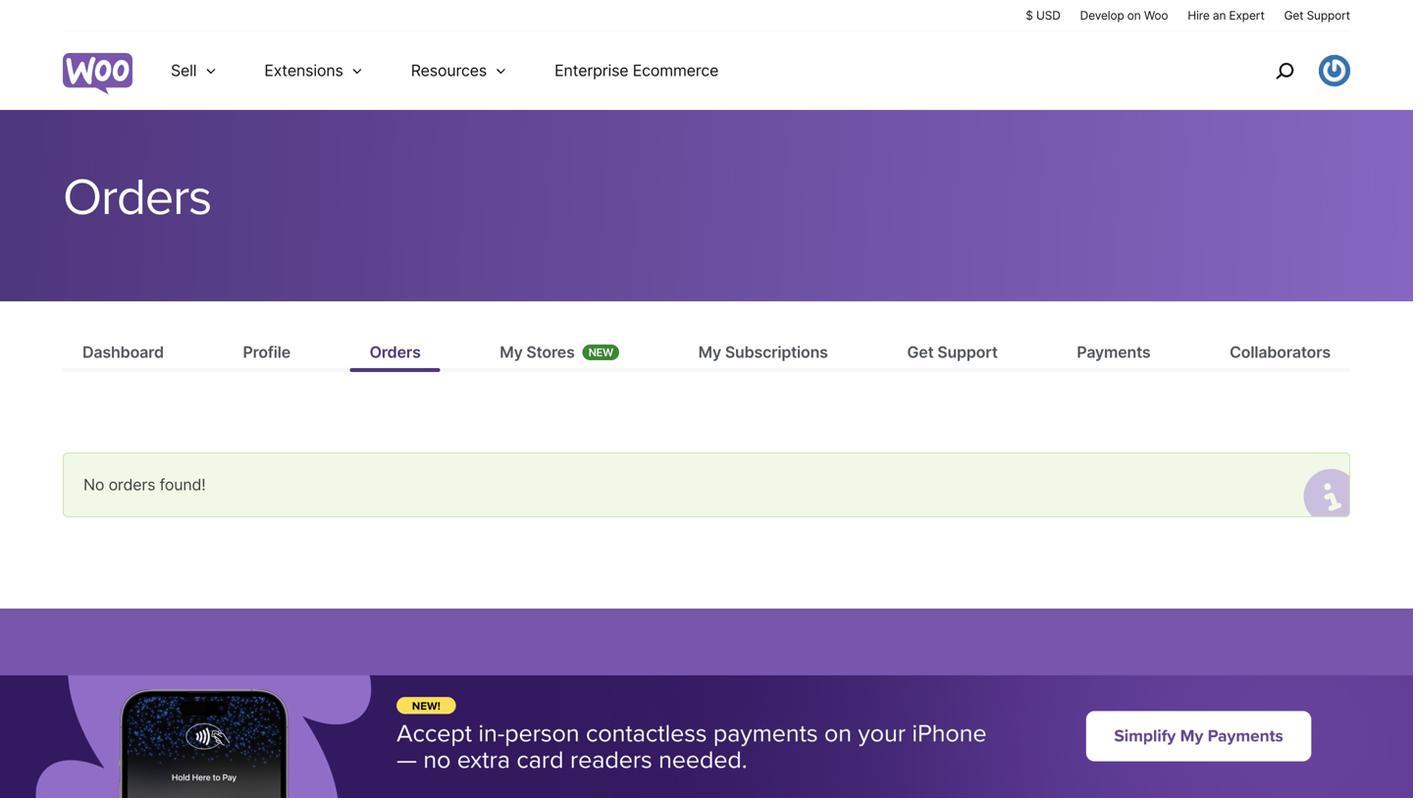 Task type: locate. For each thing, give the bounding box(es) containing it.
1 vertical spatial get
[[908, 343, 934, 362]]

0 horizontal spatial get support link
[[888, 341, 1018, 368]]

extensions
[[265, 61, 343, 80]]

my
[[500, 343, 523, 362], [699, 343, 722, 362]]

customization,
[[521, 745, 646, 769]]

high-
[[647, 672, 748, 728]]

selling
[[742, 745, 798, 769]]

1 horizontal spatial orders
[[370, 343, 421, 362]]

0 vertical spatial get support link
[[1285, 7, 1351, 24]]

$
[[1026, 8, 1034, 23]]

1 my from the left
[[500, 343, 523, 362]]

1 vertical spatial get support
[[908, 343, 998, 362]]

get
[[1285, 8, 1304, 23], [908, 343, 934, 362]]

found!
[[160, 475, 206, 495]]

growing.
[[843, 773, 918, 798]]

my left the stores
[[500, 343, 523, 362]]

woo right on
[[1145, 8, 1169, 23]]

0 horizontal spatial woo
[[333, 745, 373, 769]]

hire an expert
[[1188, 8, 1265, 23]]

collaborators
[[1230, 343, 1331, 362]]

0 horizontal spatial support
[[938, 343, 998, 362]]

orders
[[63, 167, 211, 229], [370, 343, 421, 362]]

1 horizontal spatial my
[[699, 343, 722, 362]]

subscriptions
[[725, 343, 828, 362]]

woo left offers
[[333, 745, 373, 769]]

dashboard link
[[63, 341, 183, 368]]

0 vertical spatial orders
[[63, 167, 211, 229]]

0 horizontal spatial get support
[[908, 343, 998, 362]]

0 vertical spatial get support
[[1285, 8, 1351, 23]]

profile link
[[223, 341, 310, 368]]

continue
[[762, 773, 838, 798]]

merchants
[[666, 773, 757, 798]]

for
[[581, 672, 636, 728]]

expert
[[1230, 8, 1265, 23]]

2 my from the left
[[699, 343, 722, 362]]

stores
[[527, 343, 575, 362]]

1 horizontal spatial support
[[1307, 8, 1351, 23]]

established
[[561, 773, 661, 798]]

next-
[[432, 745, 475, 769]]

an
[[1213, 8, 1227, 23]]

hire
[[1188, 8, 1210, 23]]

my left subscriptions
[[699, 343, 722, 362]]

get support inside get support link
[[908, 343, 998, 362]]

dashboard
[[82, 343, 164, 362]]

sell button
[[147, 31, 241, 110]]

develop on woo
[[1081, 8, 1169, 23]]

no
[[83, 475, 104, 495]]

0 vertical spatial support
[[1307, 8, 1351, 23]]

no orders found!
[[83, 475, 206, 495]]

develop
[[1081, 8, 1125, 23]]

resources
[[411, 61, 487, 80]]

to
[[496, 773, 513, 798]]

solutions for high-volume stores
[[383, 672, 1031, 728]]

service navigation menu element
[[1234, 39, 1351, 103]]

0 vertical spatial woo
[[1145, 8, 1169, 23]]

ecommerce
[[633, 61, 719, 80]]

features,
[[803, 745, 878, 769]]

help
[[518, 773, 556, 798]]

woo
[[1145, 8, 1169, 23], [333, 745, 373, 769]]

0 horizontal spatial my
[[500, 343, 523, 362]]

get support link
[[1285, 7, 1351, 24], [888, 341, 1018, 368]]

support
[[1014, 745, 1081, 769]]

0 vertical spatial get
[[1285, 8, 1304, 23]]

1 vertical spatial woo
[[333, 745, 373, 769]]

hire an expert link
[[1188, 7, 1265, 24]]

orders
[[109, 475, 155, 495]]

stores
[[908, 672, 1031, 728]]

$ usd button
[[1026, 7, 1061, 24]]

0 horizontal spatial get
[[908, 343, 934, 362]]

1 vertical spatial get support link
[[888, 341, 1018, 368]]

profile
[[243, 343, 291, 362]]

advanced
[[651, 745, 737, 769]]

support
[[1307, 8, 1351, 23], [938, 343, 998, 362]]

1 vertical spatial support
[[938, 343, 998, 362]]

my subscriptions link
[[679, 341, 848, 368]]

1 horizontal spatial get support
[[1285, 8, 1351, 23]]

0 horizontal spatial orders
[[63, 167, 211, 229]]

collaborators link
[[1211, 341, 1351, 368]]

1 vertical spatial orders
[[370, 343, 421, 362]]

1 horizontal spatial woo
[[1145, 8, 1169, 23]]

orders link
[[350, 341, 441, 368]]

get support
[[1285, 8, 1351, 23], [908, 343, 998, 362]]



Task type: describe. For each thing, give the bounding box(es) containing it.
extensions button
[[241, 31, 388, 110]]

enterprise ecommerce link
[[531, 31, 743, 110]]

my for my stores
[[500, 343, 523, 362]]

1 horizontal spatial get
[[1285, 8, 1304, 23]]

my stores
[[500, 343, 575, 362]]

offers
[[378, 745, 427, 769]]

1 horizontal spatial get support link
[[1285, 7, 1351, 24]]

payments link
[[1058, 341, 1171, 368]]

enterprise ecommerce
[[555, 61, 719, 80]]

open account menu image
[[1320, 55, 1351, 86]]

and
[[883, 745, 916, 769]]

my for my subscriptions
[[699, 343, 722, 362]]

volume
[[748, 672, 897, 728]]

resources button
[[388, 31, 531, 110]]

new
[[589, 346, 614, 359]]

level
[[475, 745, 516, 769]]

dedicated
[[921, 745, 1009, 769]]

sell
[[171, 61, 197, 80]]

woo offers next-level customization, advanced selling features, and dedicated support to help established merchants continue growing.
[[333, 745, 1081, 798]]

usd
[[1037, 8, 1061, 23]]

on
[[1128, 8, 1141, 23]]

enterprise
[[555, 61, 629, 80]]

$ usd
[[1026, 8, 1061, 23]]

woo inside woo offers next-level customization, advanced selling features, and dedicated support to help established merchants continue growing.
[[333, 745, 373, 769]]

search image
[[1269, 55, 1301, 86]]

payments
[[1077, 343, 1151, 362]]

my subscriptions
[[699, 343, 828, 362]]

develop on woo link
[[1081, 7, 1169, 24]]

solutions
[[383, 672, 569, 728]]



Task type: vqa. For each thing, say whether or not it's contained in the screenshot.
hosting inside the "is our own managed hosting solution that includes everything you need to start selling — you can try it free for 14 days."
no



